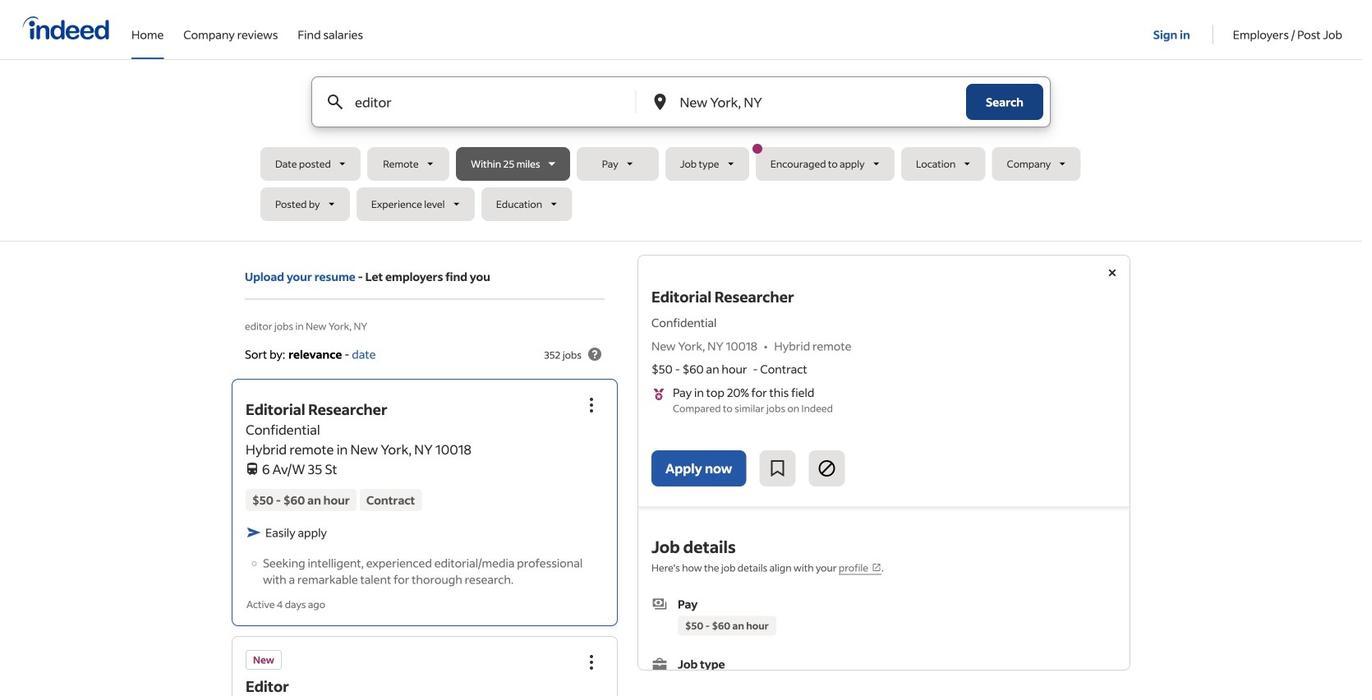 Task type: vqa. For each thing, say whether or not it's contained in the screenshot.
'help icon'
yes



Task type: describe. For each thing, give the bounding box(es) containing it.
job actions for editorial researcher is collapsed image
[[582, 395, 602, 415]]



Task type: locate. For each thing, give the bounding box(es) containing it.
Edit location text field
[[677, 77, 933, 127]]

job preferences (opens in a new window) image
[[872, 562, 882, 572]]

None search field
[[260, 76, 1102, 228]]

help icon image
[[585, 344, 605, 364]]

save this job image
[[768, 459, 788, 478]]

not interested image
[[817, 459, 837, 478]]

close job details image
[[1103, 263, 1122, 283]]

job actions for editor is collapsed image
[[582, 652, 602, 672]]

search: Job title, keywords, or company text field
[[352, 77, 608, 127]]

transit information image
[[246, 459, 259, 475]]



